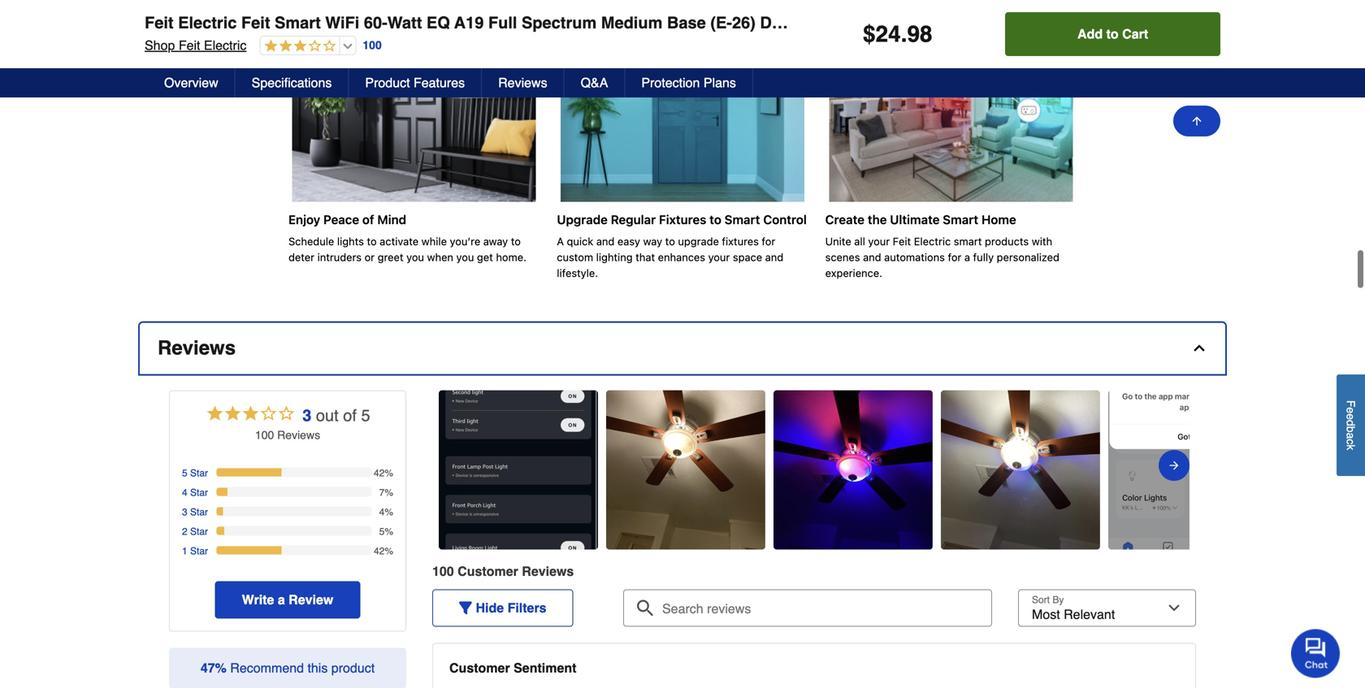 Task type: vqa. For each thing, say whether or not it's contained in the screenshot.


Task type: locate. For each thing, give the bounding box(es) containing it.
product features
[[365, 75, 465, 90]]

chevron up image
[[1191, 333, 1208, 350]]

review
[[277, 422, 315, 435], [522, 557, 567, 572], [289, 586, 333, 601]]

0 horizontal spatial reviews
[[158, 330, 236, 353]]

3 star from the top
[[190, 500, 208, 511]]

review for write a review
[[289, 586, 333, 601]]

specifications
[[252, 75, 332, 90]]

0 horizontal spatial 100
[[255, 422, 274, 435]]

42% down 5%
[[374, 539, 393, 550]]

wifi
[[325, 13, 359, 32]]

0 vertical spatial review
[[277, 422, 315, 435]]

f e e d b a c k button
[[1337, 375, 1365, 476]]

100 inside 3 out of 5 100 review s
[[255, 422, 274, 435]]

customer down the hide
[[449, 654, 510, 669]]

feit
[[145, 13, 174, 32], [241, 13, 270, 32], [179, 38, 200, 53]]

write a review button
[[215, 575, 360, 612]]

uploaded image image
[[439, 455, 598, 472], [606, 455, 766, 472], [774, 455, 933, 472], [941, 455, 1100, 472], [1109, 455, 1268, 472]]

protection
[[642, 75, 700, 90]]

reviews for reviews button to the bottom
[[158, 330, 236, 353]]

0 vertical spatial 42%
[[374, 461, 393, 472]]

2 smart from the left
[[842, 13, 888, 32]]

e
[[1345, 408, 1358, 414], [1345, 414, 1358, 420]]

reviews for top reviews button
[[498, 75, 547, 90]]

Search reviews text field
[[630, 583, 986, 611]]

4
[[182, 481, 187, 492]]

1 horizontal spatial 3
[[302, 400, 312, 418]]

24
[[876, 21, 901, 47]]

0 horizontal spatial 5
[[182, 461, 187, 472]]

0 vertical spatial 5
[[361, 400, 370, 418]]

1 vertical spatial review
[[522, 557, 567, 572]]

1 vertical spatial customer
[[449, 654, 510, 669]]

42% up 7%
[[374, 461, 393, 472]]

reviews button
[[482, 68, 564, 98], [140, 316, 1226, 368]]

100 for 100
[[363, 39, 382, 52]]

1 horizontal spatial a
[[1345, 433, 1358, 439]]

review inside button
[[289, 586, 333, 601]]

1 horizontal spatial 5
[[361, 400, 370, 418]]

s up hide filters button
[[567, 557, 574, 572]]

0 horizontal spatial smart
[[275, 13, 321, 32]]

3 stars image left "out"
[[205, 397, 296, 420]]

0 vertical spatial 3
[[302, 400, 312, 418]]

feit up shop on the left top
[[145, 13, 174, 32]]

customer sentiment
[[449, 654, 577, 669]]

a up k
[[1345, 433, 1358, 439]]

star right 4
[[190, 481, 208, 492]]

electric
[[178, 13, 237, 32], [204, 38, 247, 53]]

smart
[[275, 13, 321, 32], [842, 13, 888, 32]]

electric up overview button
[[204, 38, 247, 53]]

1 horizontal spatial 100
[[363, 39, 382, 52]]

write a review
[[242, 586, 333, 601]]

0 horizontal spatial a
[[278, 586, 285, 601]]

arrow right image
[[1168, 450, 1181, 469]]

5 right of
[[361, 400, 370, 418]]

3 left "out"
[[302, 400, 312, 418]]

0 horizontal spatial 3
[[182, 500, 187, 511]]

0 horizontal spatial s
[[315, 422, 320, 435]]

reviews
[[498, 75, 547, 90], [158, 330, 236, 353]]

2 42% from the top
[[374, 539, 393, 550]]

3 inside 3 out of 5 100 review s
[[302, 400, 312, 418]]

42%
[[374, 461, 393, 472], [374, 539, 393, 550]]

shop
[[145, 38, 175, 53]]

3 stars image
[[260, 39, 336, 54], [205, 397, 296, 420]]

3 stars image up specifications
[[260, 39, 336, 54]]

0 vertical spatial 100
[[363, 39, 382, 52]]

1 vertical spatial 42%
[[374, 539, 393, 550]]

2 uploaded image image from the left
[[606, 455, 766, 472]]

2 vertical spatial 100
[[432, 557, 454, 572]]

base
[[667, 13, 706, 32]]

smart left the .
[[842, 13, 888, 32]]

2 e from the top
[[1345, 414, 1358, 420]]

3
[[302, 400, 312, 418], [182, 500, 187, 511]]

filter image
[[459, 595, 472, 608]]

star up 2 star
[[190, 500, 208, 511]]

0 horizontal spatial feit
[[145, 13, 174, 32]]

1 star from the top
[[190, 461, 208, 472]]

$ 24 . 98
[[863, 21, 933, 47]]

e up d in the bottom right of the page
[[1345, 408, 1358, 414]]

star
[[190, 461, 208, 472], [190, 481, 208, 492], [190, 500, 208, 511], [190, 520, 208, 531], [190, 539, 208, 550]]

dimmable
[[760, 13, 838, 32]]

1 vertical spatial s
[[567, 557, 574, 572]]

3 down 4
[[182, 500, 187, 511]]

star up 4 star
[[190, 461, 208, 472]]

1 horizontal spatial smart
[[842, 13, 888, 32]]

5 star
[[182, 461, 208, 472]]

1 horizontal spatial s
[[567, 557, 574, 572]]

5%
[[379, 520, 393, 531]]

1 horizontal spatial reviews
[[498, 75, 547, 90]]

star right 1
[[190, 539, 208, 550]]

customer up the hide
[[458, 557, 518, 572]]

electric up shop feit electric
[[178, 13, 237, 32]]

0 vertical spatial a
[[1345, 433, 1358, 439]]

features
[[414, 75, 465, 90]]

5
[[361, 400, 370, 418], [182, 461, 187, 472]]

feit right shop on the left top
[[179, 38, 200, 53]]

2 horizontal spatial 100
[[432, 557, 454, 572]]

5 up 4
[[182, 461, 187, 472]]

protection plans
[[642, 75, 736, 90]]

98
[[907, 21, 933, 47]]

1 uploaded image image from the left
[[439, 455, 598, 472]]

4 star from the top
[[190, 520, 208, 531]]

specifications button
[[235, 68, 349, 98]]

0 vertical spatial s
[[315, 422, 320, 435]]

1 vertical spatial 5
[[182, 461, 187, 472]]

s down "out"
[[315, 422, 320, 435]]

star right 2
[[190, 520, 208, 531]]

5 star from the top
[[190, 539, 208, 550]]

product
[[331, 654, 375, 669]]

hide filters
[[476, 594, 547, 609]]

1 vertical spatial 3
[[182, 500, 187, 511]]

2 vertical spatial review
[[289, 586, 333, 601]]

a
[[1345, 433, 1358, 439], [278, 586, 285, 601]]

customer
[[458, 557, 518, 572], [449, 654, 510, 669]]

0 vertical spatial 3 stars image
[[260, 39, 336, 54]]

47 % recommend this product
[[201, 654, 375, 669]]

0 vertical spatial electric
[[178, 13, 237, 32]]

0 vertical spatial customer
[[458, 557, 518, 572]]

a right write in the left of the page
[[278, 586, 285, 601]]

b
[[1345, 427, 1358, 433]]

smart left wifi on the top left of the page
[[275, 13, 321, 32]]

3 for out
[[302, 400, 312, 418]]

1 42% from the top
[[374, 461, 393, 472]]

100
[[363, 39, 382, 52], [255, 422, 274, 435], [432, 557, 454, 572]]

overview
[[164, 75, 218, 90]]

q&a
[[581, 75, 608, 90]]

review for 100 customer review s
[[522, 557, 567, 572]]

to
[[1107, 26, 1119, 41]]

2 star from the top
[[190, 481, 208, 492]]

full
[[488, 13, 517, 32]]

cart
[[1122, 26, 1148, 41]]

feit up shop feit electric
[[241, 13, 270, 32]]

e up the b
[[1345, 414, 1358, 420]]

1 vertical spatial 100
[[255, 422, 274, 435]]

1 e from the top
[[1345, 408, 1358, 414]]

4 star
[[182, 481, 208, 492]]

1 vertical spatial a
[[278, 586, 285, 601]]

1 vertical spatial reviews
[[158, 330, 236, 353]]

0 vertical spatial reviews
[[498, 75, 547, 90]]

s
[[315, 422, 320, 435], [567, 557, 574, 572]]

of
[[343, 400, 357, 418]]



Task type: describe. For each thing, give the bounding box(es) containing it.
42% for 5 star
[[374, 461, 393, 472]]

star for 3 star
[[190, 500, 208, 511]]

shop feit electric
[[145, 38, 247, 53]]

2
[[182, 520, 187, 531]]

%
[[215, 654, 227, 669]]

eq
[[427, 13, 450, 32]]

hide filters button
[[432, 583, 573, 620]]

chat invite button image
[[1291, 629, 1341, 678]]

1 star
[[182, 539, 208, 550]]

0 vertical spatial reviews button
[[482, 68, 564, 98]]

1 smart from the left
[[275, 13, 321, 32]]

plans
[[704, 75, 736, 90]]

$
[[863, 21, 876, 47]]

q&a button
[[564, 68, 625, 98]]

2 horizontal spatial feit
[[241, 13, 270, 32]]

light
[[930, 13, 970, 32]]

2 star
[[182, 520, 208, 531]]

star for 5 star
[[190, 461, 208, 472]]

hide
[[476, 594, 504, 609]]

(3-
[[1015, 13, 1035, 32]]

star for 1 star
[[190, 539, 208, 550]]

f e e d b a c k
[[1345, 401, 1358, 451]]

k
[[1345, 445, 1358, 451]]

write
[[242, 586, 274, 601]]

d
[[1345, 420, 1358, 427]]

spectrum
[[522, 13, 597, 32]]

47
[[201, 654, 215, 669]]

f
[[1345, 401, 1358, 408]]

medium
[[601, 13, 663, 32]]

s inside 3 out of 5 100 review s
[[315, 422, 320, 435]]

60-
[[364, 13, 387, 32]]

overview button
[[148, 68, 235, 98]]

5 uploaded image image from the left
[[1109, 455, 1268, 472]]

protection plans button
[[625, 68, 753, 98]]

3 star
[[182, 500, 208, 511]]

4 uploaded image image from the left
[[941, 455, 1100, 472]]

out
[[316, 400, 339, 418]]

watt
[[387, 13, 422, 32]]

pack)
[[1035, 13, 1078, 32]]

1 horizontal spatial feit
[[179, 38, 200, 53]]

review inside 3 out of 5 100 review s
[[277, 422, 315, 435]]

star for 4 star
[[190, 481, 208, 492]]

a19
[[454, 13, 484, 32]]

product
[[365, 75, 410, 90]]

1 vertical spatial 3 stars image
[[205, 397, 296, 420]]

feit electric feit smart wifi 60-watt eq a19 full spectrum medium base (e-26) dimmable smart led light bulb (3-pack)
[[145, 13, 1078, 32]]

42% for 1 star
[[374, 539, 393, 550]]

add to cart
[[1078, 26, 1148, 41]]

bulb
[[974, 13, 1010, 32]]

this
[[308, 654, 328, 669]]

1
[[182, 539, 187, 550]]

26)
[[732, 13, 756, 32]]

star for 2 star
[[190, 520, 208, 531]]

1 vertical spatial electric
[[204, 38, 247, 53]]

recommend
[[230, 654, 304, 669]]

4%
[[379, 500, 393, 511]]

sentiment
[[514, 654, 577, 669]]

add to cart button
[[1005, 12, 1221, 56]]

led
[[893, 13, 926, 32]]

7%
[[379, 481, 393, 492]]

add
[[1078, 26, 1103, 41]]

100 for 100 customer review s
[[432, 557, 454, 572]]

filters
[[508, 594, 547, 609]]

1 vertical spatial reviews button
[[140, 316, 1226, 368]]

product features button
[[349, 68, 482, 98]]

(e-
[[711, 13, 732, 32]]

3 out of 5 100 review s
[[255, 400, 370, 435]]

c
[[1345, 439, 1358, 445]]

.
[[901, 21, 907, 47]]

arrow up image
[[1191, 115, 1204, 128]]

3 for star
[[182, 500, 187, 511]]

3 uploaded image image from the left
[[774, 455, 933, 472]]

5 inside 3 out of 5 100 review s
[[361, 400, 370, 418]]

100 customer review s
[[432, 557, 574, 572]]



